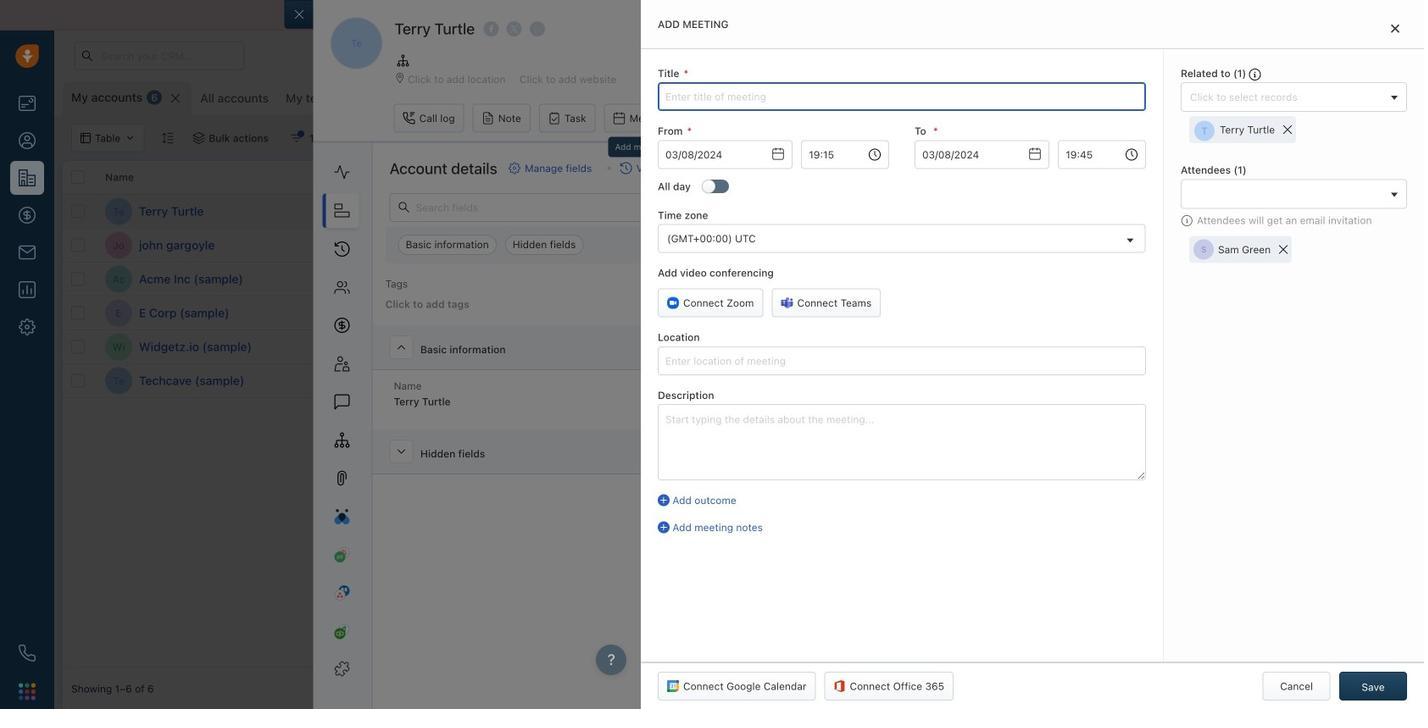 Task type: vqa. For each thing, say whether or not it's contained in the screenshot.
second 'J' icon from the top
yes



Task type: locate. For each thing, give the bounding box(es) containing it.
cell
[[1326, 195, 1416, 228], [1326, 229, 1416, 262], [945, 263, 1072, 296], [1326, 263, 1416, 296], [945, 297, 1072, 330], [1199, 297, 1326, 330], [1326, 297, 1416, 330], [1199, 331, 1326, 364], [1326, 331, 1416, 364], [1199, 365, 1326, 398], [1326, 365, 1416, 398]]

1 vertical spatial j image
[[445, 334, 472, 361]]

1 vertical spatial container_wx8msf4aqz5i3rn1 image
[[953, 341, 965, 353]]

None text field
[[802, 140, 890, 169], [1059, 140, 1147, 169], [802, 140, 890, 169], [1059, 140, 1147, 169]]

tab panel
[[641, 0, 1425, 710]]

j image
[[445, 300, 472, 327], [445, 334, 472, 361]]

-- text field
[[658, 140, 793, 169], [915, 140, 1050, 169]]

container_wx8msf4aqz5i3rn1 image
[[193, 132, 205, 144], [291, 132, 303, 144], [830, 307, 842, 319], [830, 341, 842, 353], [830, 375, 842, 387]]

0 horizontal spatial -- text field
[[658, 140, 793, 169]]

row group
[[63, 195, 436, 399], [436, 195, 1416, 399]]

0 vertical spatial j image
[[445, 300, 472, 327]]

phone element
[[10, 637, 44, 671]]

2 j image from the top
[[445, 334, 472, 361]]

tooltip
[[609, 137, 674, 162]]

1 -- text field from the left
[[658, 140, 793, 169]]

dialog
[[285, 0, 1425, 710], [641, 0, 1425, 710]]

Enter title of meeting text field
[[658, 82, 1147, 111]]

1 horizontal spatial -- text field
[[915, 140, 1050, 169]]

s image
[[445, 368, 472, 395]]

grid
[[63, 159, 1416, 669]]

close image
[[1392, 24, 1400, 34]]

group
[[1174, 81, 1315, 110]]

press space to select this row. row
[[63, 195, 436, 229], [436, 195, 1416, 229], [63, 229, 436, 263], [436, 229, 1416, 263], [63, 263, 436, 297], [436, 263, 1416, 297], [63, 297, 436, 331], [436, 297, 1416, 331], [63, 331, 436, 365], [436, 331, 1416, 365], [63, 365, 436, 399], [436, 365, 1416, 399]]

1 j image from the top
[[445, 300, 472, 327]]

2 -- text field from the left
[[915, 140, 1050, 169]]

1 horizontal spatial container_wx8msf4aqz5i3rn1 image
[[1060, 90, 1071, 102]]

row
[[63, 161, 436, 195]]

2 dialog from the left
[[641, 0, 1425, 710]]

1 row group from the left
[[63, 195, 436, 399]]

container_wx8msf4aqz5i3rn1 image
[[1060, 90, 1071, 102], [953, 341, 965, 353]]



Task type: describe. For each thing, give the bounding box(es) containing it.
container_wx8msf4aqz5i3rn1 image for 2nd j image from the bottom
[[830, 307, 842, 319]]

Search your CRM... text field
[[75, 42, 244, 70]]

0 horizontal spatial container_wx8msf4aqz5i3rn1 image
[[953, 341, 965, 353]]

phone image
[[19, 645, 36, 662]]

container_wx8msf4aqz5i3rn1 image for 1st j image from the bottom
[[830, 341, 842, 353]]

Start typing the details about the meeting... text field
[[658, 405, 1147, 481]]

Search fields text field
[[390, 193, 899, 222]]

0 vertical spatial container_wx8msf4aqz5i3rn1 image
[[1060, 90, 1071, 102]]

container_wx8msf4aqz5i3rn1 image for s icon
[[830, 375, 842, 387]]

Enter location of meeting text field
[[658, 347, 1147, 376]]

freshworks switcher image
[[19, 684, 36, 701]]

send email image
[[1266, 51, 1278, 62]]

2 row group from the left
[[436, 195, 1416, 399]]

1 dialog from the left
[[285, 0, 1425, 710]]

Click to select records search field
[[1187, 88, 1386, 106]]



